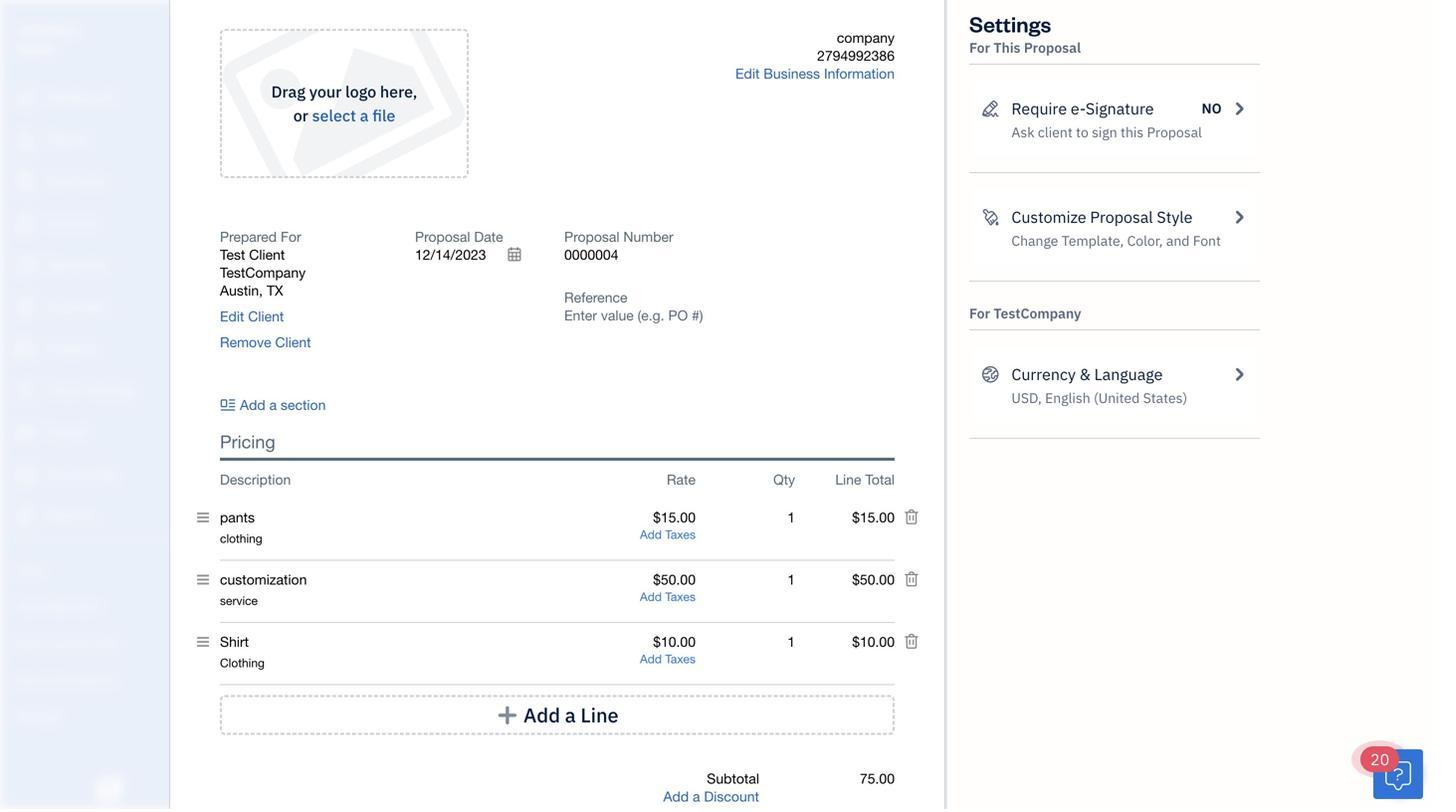 Task type: locate. For each thing, give the bounding box(es) containing it.
paintbrush image
[[982, 205, 1000, 229]]

bars image
[[197, 509, 209, 527], [197, 571, 209, 589]]

company owner
[[16, 18, 78, 56]]

remove client button
[[220, 334, 311, 351]]

add taxes button
[[640, 528, 696, 542], [640, 590, 696, 604], [640, 652, 696, 666]]

edit business information button
[[736, 65, 895, 83]]

1 horizontal spatial line
[[836, 471, 862, 488]]

company inside company 2794992386 edit business information
[[837, 29, 895, 46]]

chevronright image
[[1230, 205, 1248, 229], [1230, 362, 1248, 386]]

1 vertical spatial add taxes button
[[640, 590, 696, 604]]

client right remove on the top left of the page
[[275, 334, 311, 350]]

item quantity text field down qty
[[767, 509, 795, 526]]

or
[[293, 105, 308, 126]]

0 horizontal spatial and
[[48, 635, 69, 651]]

require e-signature
[[1012, 98, 1154, 119]]

item quantity text field down item quantity text field
[[767, 634, 795, 651]]

0 vertical spatial add taxes
[[640, 528, 696, 542]]

2 vertical spatial taxes
[[665, 652, 696, 666]]

chevronright image for language
[[1230, 362, 1248, 386]]

main element
[[0, 0, 269, 809]]

add inside dropdown button
[[240, 397, 266, 413]]

0 vertical spatial bars image
[[197, 509, 209, 527]]

information
[[824, 65, 895, 82]]

1 vertical spatial chevronright image
[[1230, 362, 1248, 386]]

1 horizontal spatial company
[[837, 29, 895, 46]]

testcompany inside prepared for test client testcompany austin, tx edit client remove client
[[220, 264, 306, 281]]

expense image
[[13, 298, 37, 318]]

add taxes button for item rate (usd) text field associated with 2nd item quantity text box from the top
[[640, 652, 696, 666]]

1 vertical spatial item quantity text field
[[767, 634, 795, 651]]

client up remove client button
[[248, 308, 284, 325]]

1 enter an item name text field from the top
[[220, 571, 596, 589]]

number
[[624, 228, 674, 245]]

for left this
[[970, 38, 991, 57]]

company up owner
[[16, 18, 78, 37]]

a left discount
[[693, 789, 700, 805]]

0 horizontal spatial company
[[16, 18, 78, 37]]

0 horizontal spatial line
[[581, 702, 619, 728]]

for inside prepared for test client testcompany austin, tx edit client remove client
[[281, 228, 301, 245]]

client down prepared
[[249, 246, 285, 263]]

2 add taxes button from the top
[[640, 590, 696, 604]]

font
[[1193, 231, 1222, 250]]

75.00
[[860, 771, 895, 787]]

a left file
[[360, 105, 369, 126]]

a left section on the left of page
[[269, 397, 277, 413]]

0 vertical spatial line total (usd) text field
[[851, 509, 895, 526]]

1 horizontal spatial settings
[[970, 9, 1052, 38]]

2 chevronright image from the top
[[1230, 362, 1248, 386]]

proposal up enter a proposal # text field
[[565, 228, 620, 245]]

add taxes for item rate (usd) text field associated with 2nd item quantity text box from the top
[[640, 652, 696, 666]]

enter an item description text field for add taxes dropdown button corresponding to item rate (usd) text box
[[220, 593, 596, 609]]

1 vertical spatial taxes
[[665, 590, 696, 604]]

for
[[970, 38, 991, 57], [281, 228, 301, 245], [970, 304, 991, 323]]

bank connections link
[[5, 663, 213, 698]]

delete line item image
[[904, 509, 920, 527], [904, 571, 920, 589]]

add a section
[[240, 397, 326, 413]]

3 add taxes button from the top
[[640, 652, 696, 666]]

1 vertical spatial for
[[281, 228, 301, 245]]

newsection image
[[220, 396, 236, 414]]

1 add taxes button from the top
[[640, 528, 696, 542]]

1 taxes from the top
[[665, 528, 696, 542]]

team
[[15, 598, 46, 614]]

items and services
[[15, 635, 120, 651]]

for for prepared
[[281, 228, 301, 245]]

settings inside settings for this proposal
[[970, 9, 1052, 38]]

for right prepared
[[281, 228, 301, 245]]

and right items
[[48, 635, 69, 651]]

sign
[[1092, 123, 1118, 141]]

1 chevronright image from the top
[[1230, 205, 1248, 229]]

edit
[[736, 65, 760, 82], [220, 308, 244, 325]]

this
[[1121, 123, 1144, 141]]

connections
[[46, 672, 117, 688]]

for inside settings for this proposal
[[970, 38, 991, 57]]

0 vertical spatial testcompany
[[220, 264, 306, 281]]

proposal number
[[565, 228, 674, 245]]

line total
[[836, 471, 895, 488]]

0 vertical spatial enter an item description text field
[[220, 593, 596, 609]]

section
[[281, 397, 326, 413]]

invoice image
[[13, 214, 37, 234]]

2 enter an item description text field from the top
[[220, 655, 596, 671]]

edit down austin,
[[220, 308, 244, 325]]

settings down bank
[[15, 708, 61, 725]]

team members
[[15, 598, 102, 614]]

1 vertical spatial and
[[48, 635, 69, 651]]

customize
[[1012, 207, 1087, 227]]

proposal right this
[[1024, 38, 1081, 57]]

(united
[[1094, 389, 1140, 407]]

1 vertical spatial line
[[581, 702, 619, 728]]

line total (usd) text field down total
[[851, 509, 895, 526]]

subtotal
[[707, 771, 760, 787]]

20
[[1371, 749, 1390, 770]]

line total (usd) text field left delete line item image
[[851, 634, 895, 651]]

settings link
[[5, 700, 213, 735]]

usd, english (united states)
[[1012, 389, 1188, 407]]

2 vertical spatial add taxes button
[[640, 652, 696, 666]]

settings inside main element
[[15, 708, 61, 725]]

1 vertical spatial enter an item name text field
[[220, 633, 596, 651]]

2794992386
[[818, 47, 895, 64]]

and down style
[[1167, 231, 1190, 250]]

1 vertical spatial add taxes
[[640, 590, 696, 604]]

1 add taxes from the top
[[640, 528, 696, 542]]

item rate (usd) text field down item rate (usd) text box
[[652, 634, 696, 651]]

proposal
[[1024, 38, 1081, 57], [1147, 123, 1203, 141], [1091, 207, 1154, 227], [415, 228, 470, 245], [565, 228, 620, 245]]

settings up this
[[970, 9, 1052, 38]]

0 horizontal spatial testcompany
[[220, 264, 306, 281]]

settings for settings for this proposal
[[970, 9, 1052, 38]]

for for settings
[[970, 38, 991, 57]]

company
[[16, 18, 78, 37], [837, 29, 895, 46]]

logo
[[345, 81, 376, 102]]

1 vertical spatial delete line item image
[[904, 571, 920, 589]]

add
[[240, 397, 266, 413], [640, 528, 662, 542], [640, 590, 662, 604], [640, 652, 662, 666], [524, 702, 560, 728], [664, 789, 689, 805]]

company for company owner
[[16, 18, 78, 37]]

0 horizontal spatial edit
[[220, 308, 244, 325]]

0 horizontal spatial settings
[[15, 708, 61, 725]]

company up the 2794992386
[[837, 29, 895, 46]]

chevronright image
[[1230, 97, 1248, 120]]

bars image for enter an item description text field
[[197, 509, 209, 527]]

1 vertical spatial item rate (usd) text field
[[652, 634, 696, 651]]

testcompany up currency
[[994, 304, 1082, 323]]

0 vertical spatial add taxes button
[[640, 528, 696, 542]]

usd,
[[1012, 389, 1042, 407]]

company inside main element
[[16, 18, 78, 37]]

color,
[[1128, 231, 1163, 250]]

add taxes button for item rate (usd) text box
[[640, 590, 696, 604]]

0 vertical spatial enter an item name text field
[[220, 571, 596, 589]]

item rate (usd) text field down rate
[[652, 509, 696, 526]]

2 item rate (usd) text field from the top
[[652, 634, 696, 651]]

Item Quantity text field
[[767, 509, 795, 526], [767, 634, 795, 651]]

2 taxes from the top
[[665, 590, 696, 604]]

0 vertical spatial delete line item image
[[904, 509, 920, 527]]

a inside drag your logo here , or select a file
[[360, 105, 369, 126]]

a inside dropdown button
[[269, 397, 277, 413]]

Item Quantity text field
[[767, 571, 795, 588]]

line inside add a line button
[[581, 702, 619, 728]]

testcompany
[[220, 264, 306, 281], [994, 304, 1082, 323]]

total
[[866, 471, 895, 488]]

1 vertical spatial enter an item description text field
[[220, 655, 596, 671]]

and inside main element
[[48, 635, 69, 651]]

2 bars image from the top
[[197, 571, 209, 589]]

0 vertical spatial taxes
[[665, 528, 696, 542]]

1 bars image from the top
[[197, 509, 209, 527]]

1 vertical spatial settings
[[15, 708, 61, 725]]

2 add taxes from the top
[[640, 590, 696, 604]]

Line Total (USD) text field
[[851, 509, 895, 526], [851, 634, 895, 651]]

members
[[49, 598, 102, 614]]

bank
[[15, 672, 44, 688]]

0 vertical spatial chevronright image
[[1230, 205, 1248, 229]]

business
[[764, 65, 820, 82]]

3 taxes from the top
[[665, 652, 696, 666]]

1 enter an item description text field from the top
[[220, 593, 596, 609]]

currency & language
[[1012, 364, 1163, 385]]

enter an item name text field for enter an item description text box related to item rate (usd) text field associated with 2nd item quantity text box from the top add taxes dropdown button
[[220, 633, 596, 651]]

1 line total (usd) text field from the top
[[851, 509, 895, 526]]

client
[[249, 246, 285, 263], [248, 308, 284, 325], [275, 334, 311, 350]]

chart image
[[13, 465, 37, 485]]

currency
[[1012, 364, 1076, 385]]

settings for settings
[[15, 708, 61, 725]]

style
[[1157, 207, 1193, 227]]

date
[[474, 228, 503, 245]]

here
[[380, 81, 413, 102]]

Item Rate (USD) text field
[[652, 509, 696, 526], [652, 634, 696, 651]]

Enter an Item Name text field
[[220, 509, 596, 527]]

proposal up estimate date in mm/dd/yyyy format text field
[[415, 228, 470, 245]]

1 delete line item image from the top
[[904, 509, 920, 527]]

0 vertical spatial line
[[836, 471, 862, 488]]

line left total
[[836, 471, 862, 488]]

and
[[1167, 231, 1190, 250], [48, 635, 69, 651]]

Enter an Item Name text field
[[220, 571, 596, 589], [220, 633, 596, 651]]

proposal inside settings for this proposal
[[1024, 38, 1081, 57]]

0 vertical spatial item rate (usd) text field
[[652, 509, 696, 526]]

freshbooks image
[[94, 778, 125, 801]]

Enter an Item Description text field
[[220, 593, 596, 609], [220, 655, 596, 671]]

delete line item image
[[904, 633, 920, 651]]

for up the currencyandlanguage icon
[[970, 304, 991, 323]]

edit inside prepared for test client testcompany austin, tx edit client remove client
[[220, 308, 244, 325]]

a right the plus icon
[[565, 702, 576, 728]]

1 horizontal spatial edit
[[736, 65, 760, 82]]

0 vertical spatial edit
[[736, 65, 760, 82]]

this
[[994, 38, 1021, 57]]

2 delete line item image from the top
[[904, 571, 920, 589]]

Reference Number text field
[[565, 307, 705, 324]]

0 vertical spatial for
[[970, 38, 991, 57]]

,
[[413, 81, 418, 102]]

2 vertical spatial add taxes
[[640, 652, 696, 666]]

1 item rate (usd) text field from the top
[[652, 509, 696, 526]]

1 vertical spatial bars image
[[197, 571, 209, 589]]

a
[[360, 105, 369, 126], [269, 397, 277, 413], [565, 702, 576, 728], [693, 789, 700, 805]]

0 vertical spatial item quantity text field
[[767, 509, 795, 526]]

timer image
[[13, 381, 37, 401]]

line right the plus icon
[[581, 702, 619, 728]]

Item Rate (USD) text field
[[652, 571, 696, 588]]

your
[[309, 81, 342, 102]]

3 add taxes from the top
[[640, 652, 696, 666]]

settings
[[970, 9, 1052, 38], [15, 708, 61, 725]]

1 vertical spatial line total (usd) text field
[[851, 634, 895, 651]]

1 horizontal spatial testcompany
[[994, 304, 1082, 323]]

proposal up change template, color, and font
[[1091, 207, 1154, 227]]

20 button
[[1361, 747, 1424, 799]]

0 vertical spatial settings
[[970, 9, 1052, 38]]

items and services link
[[5, 626, 213, 661]]

e-
[[1071, 98, 1086, 119]]

testcompany up tx
[[220, 264, 306, 281]]

taxes
[[665, 528, 696, 542], [665, 590, 696, 604], [665, 652, 696, 666]]

file
[[373, 105, 396, 126]]

edit left business
[[736, 65, 760, 82]]

2 enter an item name text field from the top
[[220, 633, 596, 651]]

2 line total (usd) text field from the top
[[851, 634, 895, 651]]

1 vertical spatial edit
[[220, 308, 244, 325]]

description
[[220, 471, 291, 488]]

1 horizontal spatial and
[[1167, 231, 1190, 250]]



Task type: describe. For each thing, give the bounding box(es) containing it.
ask
[[1012, 123, 1035, 141]]

enter an item name text field for enter an item description text box corresponding to add taxes dropdown button corresponding to item rate (usd) text box
[[220, 571, 596, 589]]

apps link
[[5, 553, 213, 587]]

proposal right 'this'
[[1147, 123, 1203, 141]]

client
[[1038, 123, 1073, 141]]

resource center badge image
[[1374, 750, 1424, 799]]

customize proposal style
[[1012, 207, 1193, 227]]

services
[[72, 635, 120, 651]]

subtotal add a discount
[[664, 771, 760, 805]]

items
[[15, 635, 46, 651]]

delete line item image for first item quantity text box from the top of the page
[[904, 509, 920, 527]]

2 item quantity text field from the top
[[767, 634, 795, 651]]

drag
[[271, 81, 306, 102]]

test
[[220, 246, 245, 263]]

payment image
[[13, 256, 37, 276]]

add a line button
[[220, 695, 895, 735]]

a inside button
[[565, 702, 576, 728]]

select
[[312, 105, 356, 126]]

edit inside company 2794992386 edit business information
[[736, 65, 760, 82]]

bank connections
[[15, 672, 117, 688]]

add a section button
[[220, 396, 384, 414]]

dashboard image
[[13, 89, 37, 109]]

0 vertical spatial client
[[249, 246, 285, 263]]

estimate image
[[13, 172, 37, 192]]

0 vertical spatial and
[[1167, 231, 1190, 250]]

item rate (usd) text field for 2nd item quantity text box from the top
[[652, 634, 696, 651]]

pencilsquiggly image
[[982, 97, 1000, 120]]

company 2794992386 edit business information
[[736, 29, 895, 82]]

add taxes for item rate (usd) text box
[[640, 590, 696, 604]]

bars image
[[197, 633, 209, 651]]

delete line item image for item quantity text field
[[904, 571, 920, 589]]

currencyandlanguage image
[[982, 362, 1000, 386]]

no
[[1202, 99, 1222, 117]]

add a discount button
[[664, 788, 760, 806]]

ask client to sign this proposal
[[1012, 123, 1203, 141]]

money image
[[13, 423, 37, 443]]

change
[[1012, 231, 1059, 250]]

template,
[[1062, 231, 1124, 250]]

english
[[1046, 389, 1091, 407]]

1 item quantity text field from the top
[[767, 509, 795, 526]]

taxes for add taxes dropdown button associated with first item quantity text box from the top of the page's item rate (usd) text field
[[665, 528, 696, 542]]

company for company 2794992386 edit business information
[[837, 29, 895, 46]]

chevronright image for style
[[1230, 205, 1248, 229]]

owner
[[16, 39, 56, 56]]

client image
[[13, 130, 37, 150]]

language
[[1095, 364, 1163, 385]]

rate
[[667, 471, 696, 488]]

a inside 'subtotal add a discount'
[[693, 789, 700, 805]]

add taxes for first item quantity text box from the top of the page's item rate (usd) text field
[[640, 528, 696, 542]]

line total (usd) text field for delete line item icon associated with first item quantity text box from the top of the page
[[851, 509, 895, 526]]

edit client button
[[220, 308, 284, 326]]

prepared for test client testcompany austin, tx edit client remove client
[[220, 228, 311, 350]]

team members link
[[5, 589, 213, 624]]

Line Total (USD) text field
[[851, 571, 895, 588]]

enter an item description text field for item rate (usd) text field associated with 2nd item quantity text box from the top add taxes dropdown button
[[220, 655, 596, 671]]

&
[[1080, 364, 1091, 385]]

add inside 'subtotal add a discount'
[[664, 789, 689, 805]]

bars image for enter an item description text box corresponding to add taxes dropdown button corresponding to item rate (usd) text box
[[197, 571, 209, 589]]

austin,
[[220, 282, 263, 299]]

remove
[[220, 334, 271, 350]]

for testcompany
[[970, 304, 1082, 323]]

require
[[1012, 98, 1067, 119]]

Estimate date in MM/DD/YYYY format text field
[[415, 246, 535, 263]]

add inside button
[[524, 702, 560, 728]]

1 vertical spatial testcompany
[[994, 304, 1082, 323]]

drag your logo here , or select a file
[[271, 81, 418, 126]]

add a line
[[524, 702, 619, 728]]

1 vertical spatial client
[[248, 308, 284, 325]]

project image
[[13, 340, 37, 359]]

report image
[[13, 507, 37, 527]]

Enter an Item Description text field
[[220, 531, 596, 547]]

line total (usd) text field for delete line item image
[[851, 634, 895, 651]]

add taxes button for first item quantity text box from the top of the page's item rate (usd) text field
[[640, 528, 696, 542]]

change template, color, and font
[[1012, 231, 1222, 250]]

reference
[[565, 289, 628, 306]]

taxes for add taxes dropdown button corresponding to item rate (usd) text box
[[665, 590, 696, 604]]

pricing
[[220, 432, 275, 453]]

plus image
[[496, 705, 519, 725]]

item rate (usd) text field for first item quantity text box from the top of the page
[[652, 509, 696, 526]]

discount
[[704, 789, 760, 805]]

states)
[[1144, 389, 1188, 407]]

qty
[[774, 471, 795, 488]]

2 vertical spatial client
[[275, 334, 311, 350]]

proposal date
[[415, 228, 503, 245]]

settings for this proposal
[[970, 9, 1081, 57]]

Enter a Proposal # text field
[[565, 246, 619, 263]]

prepared
[[220, 228, 277, 245]]

taxes for item rate (usd) text field associated with 2nd item quantity text box from the top add taxes dropdown button
[[665, 652, 696, 666]]

2 vertical spatial for
[[970, 304, 991, 323]]

signature
[[1086, 98, 1154, 119]]

apps
[[15, 561, 45, 577]]

to
[[1076, 123, 1089, 141]]

tx
[[267, 282, 283, 299]]



Task type: vqa. For each thing, say whether or not it's contained in the screenshot.
second chevronRight icon from the top
yes



